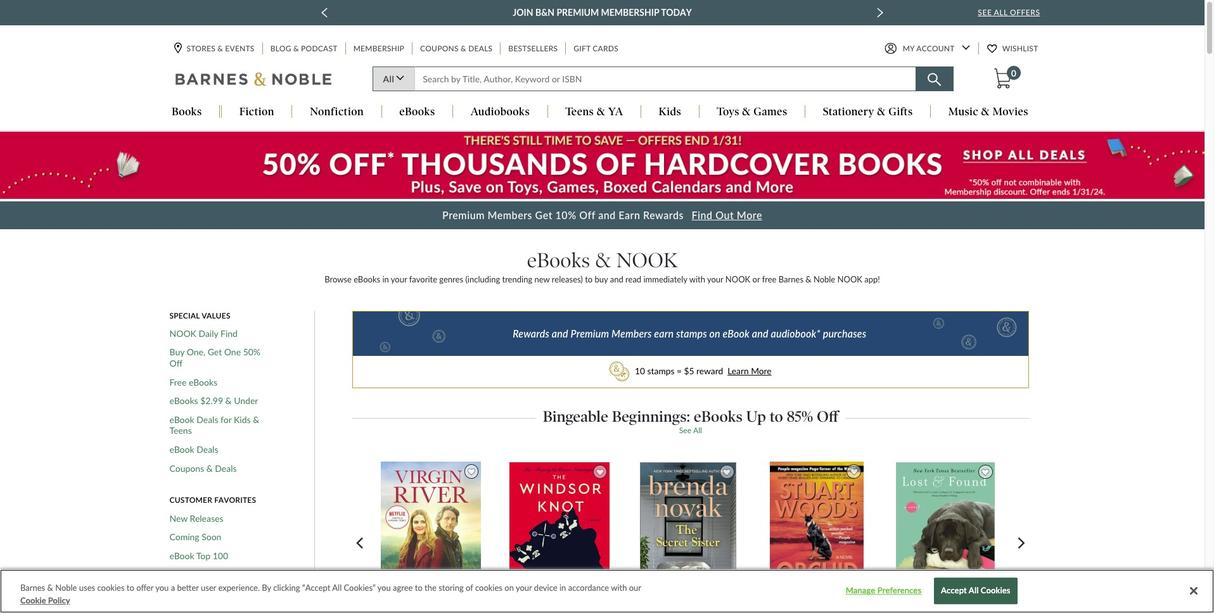 Task type: vqa. For each thing, say whether or not it's contained in the screenshot.
bottom Members
yes



Task type: describe. For each thing, give the bounding box(es) containing it.
books inside main content
[[191, 570, 215, 580]]

0 vertical spatial find
[[692, 209, 713, 221]]

gift cards link
[[573, 43, 620, 55]]

barnes inside ebooks & nook browse ebooks in your favorite genres (including trending new releases) to buy and read immediately with your nook or free barnes & noble nook app!
[[779, 275, 804, 285]]

accept
[[941, 586, 967, 596]]

premium for rewards
[[571, 327, 609, 340]]

toys & games
[[717, 106, 788, 118]]

gifts
[[889, 106, 913, 118]]

0 horizontal spatial your
[[391, 275, 407, 285]]

b&n
[[536, 7, 555, 18]]

0 vertical spatial more
[[737, 209, 763, 221]]

account
[[917, 44, 955, 54]]

to left the on the left bottom
[[415, 583, 423, 593]]

blog & podcast
[[270, 44, 338, 54]]

0 horizontal spatial find
[[221, 328, 238, 339]]

and down releases)
[[552, 327, 568, 340]]

"accept
[[302, 583, 330, 593]]

movies
[[993, 106, 1029, 118]]

out
[[716, 209, 734, 221]]

0 vertical spatial see
[[978, 8, 992, 17]]

your inside barnes & noble uses cookies to offer you a better user experience. by clicking "accept all cookies" you agree to the storing of cookies on your device in accordance with our cookie policy
[[516, 583, 532, 593]]

the windsor knot: a novel image
[[509, 462, 611, 614]]

indie books top 100
[[170, 570, 249, 580]]

0 vertical spatial 100
[[213, 551, 228, 562]]

genres
[[439, 275, 463, 285]]

1 horizontal spatial coupons & deals
[[420, 44, 493, 54]]

buy one, get one 50% off
[[170, 347, 261, 369]]

cart image
[[994, 69, 1012, 89]]

& inside barnes & noble uses cookies to offer you a better user experience. by clicking "accept all cookies" you agree to the storing of cookies on your device in accordance with our cookie policy
[[47, 583, 53, 593]]

gift cards
[[574, 44, 619, 54]]

(including
[[465, 275, 500, 285]]

ebooks button
[[382, 106, 453, 120]]

gift
[[574, 44, 591, 54]]

1 cookies from the left
[[97, 583, 125, 593]]

wishlist
[[1003, 44, 1039, 54]]

see all offers link
[[978, 8, 1040, 17]]

agree
[[393, 583, 413, 593]]

coupons & deals inside ebooks & nook main content
[[170, 463, 237, 474]]

read
[[626, 275, 642, 285]]

releases)
[[552, 275, 583, 285]]

logo image
[[175, 72, 332, 90]]

one,
[[187, 347, 205, 358]]

1 vertical spatial membership
[[353, 44, 404, 54]]

orchid beach (holly barker series #1) image
[[770, 461, 865, 614]]

ebooks & nook main content
[[0, 132, 1205, 614]]

customer
[[170, 496, 212, 505]]

1 vertical spatial more
[[751, 366, 772, 377]]

reward
[[697, 366, 723, 377]]

cookies"
[[344, 583, 376, 593]]

noble nook
[[814, 275, 863, 285]]

deals down ebook deals for kids & teens
[[197, 444, 218, 455]]

uses
[[79, 583, 95, 593]]

0 vertical spatial top
[[196, 551, 211, 562]]

earn
[[619, 209, 641, 221]]

ebook for ebook deals
[[170, 444, 194, 455]]

games
[[754, 106, 788, 118]]

teens & ya top 100
[[170, 588, 247, 599]]

under
[[234, 396, 258, 407]]

get for members
[[535, 209, 553, 221]]

stationery & gifts button
[[806, 106, 931, 120]]

ebook for ebook top 100
[[170, 551, 194, 562]]

kids inside ebook deals for kids & teens
[[234, 415, 251, 425]]

50% off thousans of hardcover books, plus, save on toys, games, boxed calendars and more image
[[0, 132, 1205, 199]]

coming soon
[[170, 532, 221, 543]]

experience.
[[218, 583, 260, 593]]

earn stamps
[[654, 327, 707, 340]]

coming soon link
[[170, 532, 221, 543]]

immediately
[[644, 275, 688, 285]]

stores & events
[[187, 44, 255, 54]]

0 horizontal spatial nook
[[170, 328, 196, 339]]

ebooks inside button
[[399, 106, 435, 118]]

new releases
[[170, 513, 223, 524]]

music & movies
[[949, 106, 1029, 118]]

toys & games button
[[700, 106, 805, 120]]

0 vertical spatial membership
[[601, 7, 659, 18]]

0 button
[[993, 66, 1021, 90]]

deals left bestsellers link
[[469, 44, 493, 54]]

off inside buy one, get one 50% off
[[170, 358, 183, 369]]

0 vertical spatial off
[[579, 209, 596, 221]]

premium members get 10% off and earn rewards find out more
[[442, 209, 763, 221]]

fiction button
[[222, 106, 292, 120]]

cookie
[[20, 596, 46, 606]]

buy one, get one 50% off link
[[170, 347, 275, 369]]

bingeable beginnings: ebooks up to 85% off see all
[[543, 407, 839, 435]]

privacy alert dialog
[[0, 570, 1214, 614]]

1 horizontal spatial members
[[612, 327, 652, 340]]

all inside button
[[969, 586, 979, 596]]

and right on ebook
[[752, 327, 769, 340]]

off inside bingeable beginnings: ebooks up to 85% off see all
[[817, 407, 839, 426]]

coupons for bottom coupons & deals link
[[170, 463, 204, 474]]

blog & podcast link
[[269, 43, 339, 55]]

to inside ebooks & nook browse ebooks in your favorite genres (including trending new releases) to buy and read immediately with your nook or free barnes & noble nook app!
[[585, 275, 593, 285]]

customer favorites
[[170, 496, 256, 505]]

free
[[762, 275, 777, 285]]

learn
[[728, 366, 749, 377]]

2 cookies from the left
[[475, 583, 503, 593]]

all left offers
[[994, 8, 1008, 17]]

manage preferences button
[[844, 579, 924, 604]]

ebook deals for kids & teens
[[170, 415, 259, 436]]

soon
[[202, 532, 221, 543]]

ebooks $2.99 & under
[[170, 396, 258, 407]]

toys
[[717, 106, 740, 118]]

all inside barnes & noble uses cookies to offer you a better user experience. by clicking "accept all cookies" you agree to the storing of cookies on your device in accordance with our cookie policy
[[332, 583, 342, 593]]

see all link
[[679, 426, 702, 435]]

for
[[221, 415, 232, 425]]

user image
[[885, 43, 897, 55]]

one
[[224, 347, 241, 358]]

& inside ebook deals for kids & teens
[[253, 415, 259, 425]]

2 horizontal spatial nook
[[726, 275, 751, 285]]

my
[[903, 44, 915, 54]]

audiobook* purchases
[[771, 327, 867, 340]]

a
[[171, 583, 175, 593]]

music
[[949, 106, 979, 118]]

all link
[[372, 67, 415, 92]]

teens & ya
[[566, 106, 623, 118]]

join
[[513, 7, 533, 18]]

next slide / item image
[[877, 8, 884, 18]]

2 you from the left
[[378, 583, 391, 593]]

search image
[[928, 73, 941, 86]]

2 vertical spatial top
[[215, 588, 229, 599]]

special
[[170, 311, 200, 321]]

storing
[[439, 583, 464, 593]]

and left earn
[[598, 209, 616, 221]]

indie books top 100 link
[[170, 570, 249, 581]]

coupons for the topmost coupons & deals link
[[420, 44, 459, 54]]

my account
[[903, 44, 955, 54]]

1 vertical spatial rewards
[[513, 327, 550, 340]]

manage
[[846, 586, 876, 596]]

on
[[505, 583, 514, 593]]

nonfiction button
[[292, 106, 381, 120]]



Task type: locate. For each thing, give the bounding box(es) containing it.
in
[[383, 275, 389, 285], [560, 583, 566, 593]]

coupons inside ebooks & nook main content
[[170, 463, 204, 474]]

books inside button
[[172, 106, 202, 118]]

2 vertical spatial teens
[[170, 588, 192, 599]]

previous slide / item image
[[321, 8, 328, 18]]

top down indie books top 100 link
[[215, 588, 229, 599]]

0 horizontal spatial in
[[383, 275, 389, 285]]

1 horizontal spatial your
[[516, 583, 532, 593]]

and right buy
[[610, 275, 624, 285]]

noble
[[55, 583, 77, 593]]

0 vertical spatial kids
[[659, 106, 682, 118]]

the secret sister image
[[640, 462, 737, 614]]

with right immediately
[[689, 275, 705, 285]]

cookies right of
[[475, 583, 503, 593]]

50%
[[243, 347, 261, 358]]

the
[[425, 583, 437, 593]]

buy
[[170, 347, 185, 358]]

coupons down ebook deals link
[[170, 463, 204, 474]]

all
[[994, 8, 1008, 17], [383, 74, 394, 85], [693, 426, 702, 435], [332, 583, 342, 593], [969, 586, 979, 596]]

cookies
[[97, 583, 125, 593], [475, 583, 503, 593]]

1 vertical spatial nook
[[726, 275, 751, 285]]

and inside ebooks & nook browse ebooks in your favorite genres (including trending new releases) to buy and read immediately with your nook or free barnes & noble nook app!
[[610, 275, 624, 285]]

0 vertical spatial with
[[689, 275, 705, 285]]

0 vertical spatial in
[[383, 275, 389, 285]]

kids right for
[[234, 415, 251, 425]]

see all offers
[[978, 8, 1040, 17]]

get for one,
[[208, 347, 222, 358]]

down arrow image
[[962, 45, 970, 50]]

0 horizontal spatial barnes
[[20, 583, 45, 593]]

music & movies button
[[931, 106, 1046, 120]]

teens & ya button
[[548, 106, 641, 120]]

user
[[201, 583, 216, 593]]

teens
[[566, 106, 594, 118], [170, 426, 192, 436], [170, 588, 192, 599]]

0 horizontal spatial with
[[611, 583, 627, 593]]

1 horizontal spatial nook
[[616, 248, 678, 273]]

with inside barnes & noble uses cookies to offer you a better user experience. by clicking "accept all cookies" you agree to the storing of cookies on your device in accordance with our cookie policy
[[611, 583, 627, 593]]

top up indie books top 100
[[196, 551, 211, 562]]

offers
[[1010, 8, 1040, 17]]

1 horizontal spatial kids
[[659, 106, 682, 118]]

off right "85%"
[[817, 407, 839, 426]]

get
[[535, 209, 553, 221], [208, 347, 222, 358]]

& inside 'link'
[[225, 396, 232, 407]]

cookie policy link
[[20, 595, 70, 607]]

new
[[170, 513, 188, 524]]

ebook deals link
[[170, 444, 218, 456]]

0 horizontal spatial see
[[679, 426, 692, 435]]

1 vertical spatial kids
[[234, 415, 251, 425]]

nook daily find link
[[170, 328, 238, 339]]

ebook deals
[[170, 444, 218, 455]]

coupons & deals
[[420, 44, 493, 54], [170, 463, 237, 474]]

all right accept
[[969, 586, 979, 596]]

1 horizontal spatial barnes
[[779, 275, 804, 285]]

0 horizontal spatial coupons
[[170, 463, 204, 474]]

1 horizontal spatial in
[[560, 583, 566, 593]]

0 vertical spatial coupons & deals link
[[419, 43, 494, 55]]

2 ebook from the top
[[170, 444, 194, 455]]

1 vertical spatial ya
[[202, 588, 213, 599]]

teens inside ebook deals for kids & teens
[[170, 426, 192, 436]]

get inside buy one, get one 50% off
[[208, 347, 222, 358]]

0 horizontal spatial coupons & deals
[[170, 463, 237, 474]]

favorite
[[409, 275, 437, 285]]

top
[[196, 551, 211, 562], [217, 570, 231, 580], [215, 588, 229, 599]]

podcast
[[301, 44, 338, 54]]

stores & events link
[[174, 43, 256, 55]]

0 vertical spatial premium
[[557, 7, 599, 18]]

members up 10
[[612, 327, 652, 340]]

kids inside button
[[659, 106, 682, 118]]

0 vertical spatial coupons
[[420, 44, 459, 54]]

0 vertical spatial nook
[[616, 248, 678, 273]]

free ebooks link
[[170, 377, 218, 388]]

0 vertical spatial coupons & deals
[[420, 44, 493, 54]]

virgin river (virgin river series #1) image
[[380, 461, 482, 614]]

0 horizontal spatial off
[[170, 358, 183, 369]]

deals left for
[[197, 415, 218, 425]]

barnes up cookie
[[20, 583, 45, 593]]

3 ebook from the top
[[170, 551, 194, 562]]

ebooks inside bingeable beginnings: ebooks up to 85% off see all
[[694, 407, 743, 426]]

1 horizontal spatial coupons & deals link
[[419, 43, 494, 55]]

ebooks up $2.99
[[189, 377, 218, 388]]

ebook down the coming
[[170, 551, 194, 562]]

premium for join
[[557, 7, 599, 18]]

your right "on" at bottom
[[516, 583, 532, 593]]

ebooks up see all link
[[694, 407, 743, 426]]

ya down indie books top 100 link
[[202, 588, 213, 599]]

teens up 50% off thousans of hardcover books, plus, save on toys, games, boxed calendars and more image
[[566, 106, 594, 118]]

more right out
[[737, 209, 763, 221]]

1 you from the left
[[155, 583, 169, 593]]

ebook for ebook deals for kids & teens
[[170, 415, 194, 425]]

deals inside ebook deals for kids & teens
[[197, 415, 218, 425]]

ebook top 100 link
[[170, 551, 228, 562]]

ebooks & nook browse ebooks in your favorite genres (including trending new releases) to buy and read immediately with your nook or free barnes & noble nook app!
[[325, 248, 880, 285]]

1 vertical spatial barnes
[[20, 583, 45, 593]]

stores
[[187, 44, 215, 54]]

0 vertical spatial teens
[[566, 106, 594, 118]]

accept all cookies button
[[934, 579, 1018, 605]]

all down membership link
[[383, 74, 394, 85]]

top up 'experience.'
[[217, 570, 231, 580]]

get left one
[[208, 347, 222, 358]]

to inside bingeable beginnings: ebooks up to 85% off see all
[[770, 407, 783, 426]]

1 horizontal spatial see
[[978, 8, 992, 17]]

1 horizontal spatial with
[[689, 275, 705, 285]]

ebooks down 'all' link
[[399, 106, 435, 118]]

find
[[692, 209, 713, 221], [221, 328, 238, 339]]

1 vertical spatial coupons & deals link
[[170, 463, 237, 474]]

cookies
[[981, 586, 1011, 596]]

of
[[466, 583, 473, 593]]

nook up read
[[616, 248, 678, 273]]

device
[[534, 583, 558, 593]]

None field
[[415, 67, 916, 92]]

stationery & gifts
[[823, 106, 913, 118]]

in inside barnes & noble uses cookies to offer you a better user experience. by clicking "accept all cookies" you agree to the storing of cookies on your device in accordance with our cookie policy
[[560, 583, 566, 593]]

1 ebook from the top
[[170, 415, 194, 425]]

0 vertical spatial books
[[172, 106, 202, 118]]

1 horizontal spatial get
[[535, 209, 553, 221]]

ebooks up releases)
[[527, 248, 590, 273]]

manage preferences
[[846, 586, 922, 596]]

barnes right free
[[779, 275, 804, 285]]

in right device at the left bottom of page
[[560, 583, 566, 593]]

0 horizontal spatial membership
[[353, 44, 404, 54]]

teens inside button
[[566, 106, 594, 118]]

1 vertical spatial premium
[[442, 209, 485, 221]]

membership up cards
[[601, 7, 659, 18]]

see left offers
[[978, 8, 992, 17]]

deals
[[469, 44, 493, 54], [197, 415, 218, 425], [197, 444, 218, 455], [215, 463, 237, 474]]

with inside ebooks & nook browse ebooks in your favorite genres (including trending new releases) to buy and read immediately with your nook or free barnes & noble nook app!
[[689, 275, 705, 285]]

join b&n premium membership today
[[513, 7, 692, 18]]

85%
[[787, 407, 813, 426]]

0 vertical spatial ebook
[[170, 415, 194, 425]]

1 vertical spatial books
[[191, 570, 215, 580]]

100 up 'experience.'
[[234, 570, 249, 580]]

0 horizontal spatial cookies
[[97, 583, 125, 593]]

better
[[177, 583, 199, 593]]

ya for teens & ya top 100
[[202, 588, 213, 599]]

my account button
[[885, 43, 970, 55]]

rewards down new
[[513, 327, 550, 340]]

ebook up ebook deals
[[170, 415, 194, 425]]

teens for teens & ya
[[566, 106, 594, 118]]

10
[[635, 366, 645, 377]]

see inside bingeable beginnings: ebooks up to 85% off see all
[[679, 426, 692, 435]]

1 vertical spatial get
[[208, 347, 222, 358]]

2 horizontal spatial off
[[817, 407, 839, 426]]

to left buy
[[585, 275, 593, 285]]

new releases link
[[170, 513, 223, 524]]

nook down the 'special'
[[170, 328, 196, 339]]

our
[[629, 583, 641, 593]]

ebooks down 'free' at the left
[[170, 396, 198, 407]]

preferences
[[878, 586, 922, 596]]

off
[[579, 209, 596, 221], [170, 358, 183, 369], [817, 407, 839, 426]]

1 vertical spatial see
[[679, 426, 692, 435]]

releases
[[190, 513, 223, 524]]

1 vertical spatial ebook
[[170, 444, 194, 455]]

1 vertical spatial off
[[170, 358, 183, 369]]

in inside ebooks & nook browse ebooks in your favorite genres (including trending new releases) to buy and read immediately with your nook or free barnes & noble nook app!
[[383, 275, 389, 285]]

your
[[391, 275, 407, 285], [707, 275, 724, 285], [516, 583, 532, 593]]

you left agree
[[378, 583, 391, 593]]

nook left or
[[726, 275, 751, 285]]

ebooks right browse
[[354, 275, 380, 285]]

0 vertical spatial members
[[488, 209, 533, 221]]

see down beginnings:
[[679, 426, 692, 435]]

ebooks inside 'link'
[[170, 396, 198, 407]]

beginnings:
[[612, 407, 690, 426]]

1 vertical spatial top
[[217, 570, 231, 580]]

teens for teens & ya top 100
[[170, 588, 192, 599]]

teens down indie
[[170, 588, 192, 599]]

100 down soon
[[213, 551, 228, 562]]

10%
[[556, 209, 577, 221]]

bestsellers link
[[507, 43, 559, 55]]

books
[[172, 106, 202, 118], [191, 570, 215, 580]]

more
[[737, 209, 763, 221], [751, 366, 772, 377]]

2 vertical spatial premium
[[571, 327, 609, 340]]

100
[[213, 551, 228, 562], [234, 570, 249, 580], [231, 588, 247, 599]]

your left or
[[707, 275, 724, 285]]

0 vertical spatial barnes
[[779, 275, 804, 285]]

by
[[262, 583, 271, 593]]

1 vertical spatial coupons
[[170, 463, 204, 474]]

see
[[978, 8, 992, 17], [679, 426, 692, 435]]

you left a
[[155, 583, 169, 593]]

audiobooks
[[471, 106, 530, 118]]

10 stamps = $5 reward learn more
[[635, 366, 772, 377]]

1 vertical spatial coupons & deals
[[170, 463, 237, 474]]

1 horizontal spatial membership
[[601, 7, 659, 18]]

nook
[[616, 248, 678, 273], [726, 275, 751, 285], [170, 328, 196, 339]]

0 horizontal spatial coupons & deals link
[[170, 463, 237, 474]]

teens & ya top 100 link
[[170, 588, 247, 600]]

1 vertical spatial members
[[612, 327, 652, 340]]

ebook down ebook deals for kids & teens
[[170, 444, 194, 455]]

ya left kids button at right
[[608, 106, 623, 118]]

2 vertical spatial nook
[[170, 328, 196, 339]]

all inside bingeable beginnings: ebooks up to 85% off see all
[[693, 426, 702, 435]]

all right "accept
[[332, 583, 342, 593]]

to right up
[[770, 407, 783, 426]]

more right learn
[[751, 366, 772, 377]]

0 horizontal spatial members
[[488, 209, 533, 221]]

1 horizontal spatial find
[[692, 209, 713, 221]]

membership
[[601, 7, 659, 18], [353, 44, 404, 54]]

2 vertical spatial off
[[817, 407, 839, 426]]

get left 10%
[[535, 209, 553, 221]]

ebooks
[[399, 106, 435, 118], [527, 248, 590, 273], [354, 275, 380, 285], [189, 377, 218, 388], [170, 396, 198, 407], [694, 407, 743, 426]]

ya inside button
[[608, 106, 623, 118]]

100 left by
[[231, 588, 247, 599]]

membership up 'all' link
[[353, 44, 404, 54]]

2 vertical spatial ebook
[[170, 551, 194, 562]]

1 horizontal spatial coupons
[[420, 44, 459, 54]]

ebooks $2.99 & under link
[[170, 396, 258, 407]]

1 horizontal spatial rewards
[[643, 209, 684, 221]]

audiobooks button
[[453, 106, 547, 120]]

1 vertical spatial find
[[221, 328, 238, 339]]

find left out
[[692, 209, 713, 221]]

buy
[[595, 275, 608, 285]]

0 vertical spatial get
[[535, 209, 553, 221]]

kids down search by title, author, keyword or isbn text field
[[659, 106, 682, 118]]

cards
[[593, 44, 619, 54]]

cookies right uses
[[97, 583, 125, 593]]

2 horizontal spatial your
[[707, 275, 724, 285]]

to left offer at the bottom left of the page
[[127, 583, 134, 593]]

1 horizontal spatial ya
[[608, 106, 623, 118]]

0 horizontal spatial rewards
[[513, 327, 550, 340]]

2 vertical spatial 100
[[231, 588, 247, 599]]

with left our at the bottom of page
[[611, 583, 627, 593]]

in left favorite
[[383, 275, 389, 285]]

1 vertical spatial 100
[[234, 570, 249, 580]]

find up one
[[221, 328, 238, 339]]

coupons right membership link
[[420, 44, 459, 54]]

barnes inside barnes & noble uses cookies to offer you a better user experience. by clicking "accept all cookies" you agree to the storing of cookies on your device in accordance with our cookie policy
[[20, 583, 45, 593]]

all down 10 stamps = $5 reward learn more
[[693, 426, 702, 435]]

0 horizontal spatial ya
[[202, 588, 213, 599]]

lost & found image
[[896, 462, 996, 614]]

policy
[[48, 596, 70, 606]]

barnes & noble uses cookies to offer you a better user experience. by clicking "accept all cookies" you agree to the storing of cookies on your device in accordance with our cookie policy
[[20, 583, 641, 606]]

bingeable
[[543, 407, 608, 426]]

0 horizontal spatial you
[[155, 583, 169, 593]]

offer
[[136, 583, 154, 593]]

ya for teens & ya
[[608, 106, 623, 118]]

ya inside ebooks & nook main content
[[202, 588, 213, 599]]

off down buy at the left of page
[[170, 358, 183, 369]]

nonfiction
[[310, 106, 364, 118]]

members left 10%
[[488, 209, 533, 221]]

1 horizontal spatial you
[[378, 583, 391, 593]]

fiction
[[239, 106, 274, 118]]

and
[[598, 209, 616, 221], [610, 275, 624, 285], [552, 327, 568, 340], [752, 327, 769, 340]]

1 vertical spatial with
[[611, 583, 627, 593]]

0 horizontal spatial get
[[208, 347, 222, 358]]

app!
[[865, 275, 880, 285]]

free ebooks
[[170, 377, 218, 388]]

nook daily find
[[170, 328, 238, 339]]

0 vertical spatial ya
[[608, 106, 623, 118]]

accept all cookies
[[941, 586, 1011, 596]]

teens up ebook deals
[[170, 426, 192, 436]]

1 horizontal spatial cookies
[[475, 583, 503, 593]]

1 vertical spatial teens
[[170, 426, 192, 436]]

1 vertical spatial in
[[560, 583, 566, 593]]

0 vertical spatial rewards
[[643, 209, 684, 221]]

Search by Title, Author, Keyword or ISBN text field
[[415, 67, 916, 92]]

0 horizontal spatial kids
[[234, 415, 251, 425]]

1 horizontal spatial off
[[579, 209, 596, 221]]

ebook inside ebook deals for kids & teens
[[170, 415, 194, 425]]

rewards right earn
[[643, 209, 684, 221]]

deals up favorites
[[215, 463, 237, 474]]

your left favorite
[[391, 275, 407, 285]]

off right 10%
[[579, 209, 596, 221]]



